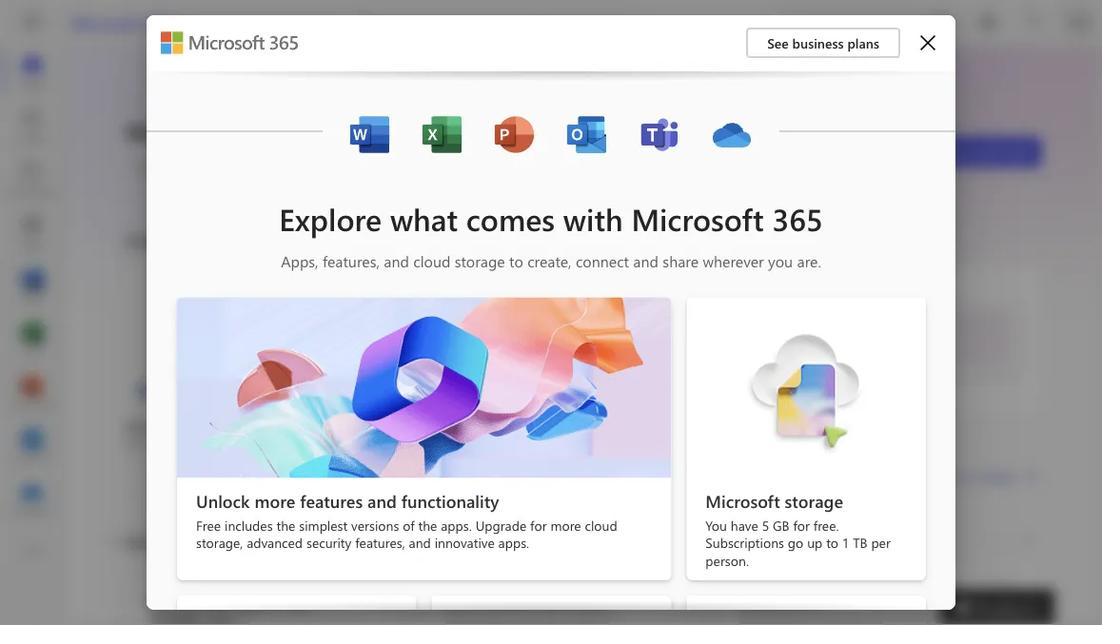 Task type: describe. For each thing, give the bounding box(es) containing it.
create new element
[[126, 225, 1042, 527]]

list lists
[[905, 418, 927, 451]]

2 vertical spatial cloud
[[566, 589, 606, 610]]

discover
[[127, 532, 187, 552]]

apps,
[[281, 250, 319, 271]]

workbook excel
[[437, 418, 502, 451]]

0 vertical spatial features,
[[323, 250, 380, 271]]

presentation powerpoint
[[282, 418, 359, 451]]

of
[[403, 517, 415, 534]]

document word
[[126, 418, 190, 451]]

none search field inside microsoft 365 "banner"
[[338, 8, 784, 38]]

go
[[788, 534, 804, 552]]

starte
[[1066, 589, 1103, 610]]

this account doesn't have a microsoft 365 subscription. click to view your benefits. tooltip
[[126, 156, 163, 175]]

cloud inside unlock more features and functionality free includes the simplest versions of the apps. upgrade for more cloud storage, advanced security features, and innovative apps.
[[585, 517, 618, 534]]

share a file link
[[718, 570, 990, 626]]

see more in create
[[904, 468, 1015, 486]]

welcome to microsoft 365
[[126, 116, 403, 147]]

get the microsoft 365 mobile app
[[150, 589, 310, 626]]

up
[[808, 534, 823, 552]]

are.
[[798, 250, 822, 271]]

save files to the cloud
[[446, 589, 606, 610]]

microsoft inside get the microsoft 365 mobile app
[[208, 589, 279, 610]]

do
[[288, 532, 307, 552]]

workbook
[[437, 418, 502, 435]]

new
[[175, 230, 207, 250]]

unlock more features and functionality free includes the simplest versions of the apps. upgrade for more cloud storage, advanced security features, and innovative apps.
[[196, 490, 618, 552]]

1 horizontal spatial excel image
[[421, 113, 465, 157]]

view more apps image
[[23, 543, 42, 562]]

0 vertical spatial storage
[[455, 250, 505, 271]]

wherever
[[703, 250, 764, 271]]

get the microsoft 365 mobile app link
[[128, 570, 400, 626]]

see for see business plans
[[768, 34, 789, 51]]

to right files
[[518, 589, 533, 610]]

microsoft teams image
[[638, 113, 682, 157]]

buy microsoft 365 button
[[907, 137, 1042, 168]]

lists
[[905, 436, 927, 451]]

list
[[905, 418, 926, 435]]

0 horizontal spatial powerpoint image
[[23, 383, 42, 402]]

0 vertical spatial cloud
[[414, 250, 451, 271]]

outlook image
[[23, 436, 42, 455]]

subscriptions
[[706, 534, 785, 552]]

more for features
[[255, 490, 295, 513]]

1 horizontal spatial word image
[[349, 113, 392, 157]]

document
[[126, 418, 190, 435]]

versions
[[352, 517, 399, 534]]

storage,
[[196, 534, 243, 552]]

person.
[[706, 552, 749, 569]]

microsoft inside button
[[946, 143, 1004, 161]]

word document image
[[137, 381, 156, 400]]

have
[[731, 517, 759, 534]]

see more in create link
[[902, 466, 1042, 489]]

free.
[[814, 517, 839, 534]]

see business plans
[[768, 34, 880, 51]]

discover what you can do
[[127, 532, 307, 552]]

microsoft 365 subscription purchase journey element
[[147, 0, 956, 626]]

explore
[[279, 199, 382, 239]]

save files to the cloud link
[[423, 570, 695, 626]]

forms survey image
[[605, 381, 624, 400]]

0 horizontal spatial apps.
[[441, 517, 472, 534]]

1
[[843, 534, 850, 552]]

quiz forms
[[749, 418, 781, 451]]

advanced
[[247, 534, 303, 552]]

form forms
[[593, 418, 625, 451]]

create new
[[126, 230, 207, 250]]

0 horizontal spatial excel image
[[23, 330, 42, 349]]

get for get the microsoft 365 mobile app
[[150, 589, 176, 610]]

what for explore
[[390, 199, 458, 239]]

microsoft inside "banner"
[[72, 12, 139, 33]]

microsoft 365
[[72, 12, 168, 33]]

file
[[799, 589, 822, 610]]

files
[[484, 589, 514, 610]]

to inside microsoft storage you have 5 gb for free. subscriptions go up to 1 tb per person.
[[827, 534, 839, 552]]

discover what you can do button
[[100, 527, 311, 557]]

tb
[[853, 534, 868, 552]]

feedback
[[975, 597, 1040, 618]]


[[921, 35, 936, 50]]

buy microsoft 365
[[919, 143, 1029, 161]]

365 inside microsoft 365 "banner"
[[143, 12, 168, 33]]

connect
[[576, 250, 629, 271]]

home image
[[23, 63, 42, 82]]

quiz
[[749, 418, 777, 435]]

1 horizontal spatial more
[[551, 517, 582, 534]]

includes
[[225, 517, 273, 534]]

 button
[[921, 35, 936, 50]]

security
[[307, 534, 352, 552]]

share
[[663, 250, 699, 271]]

microsoft storage you have 5 gb for free. subscriptions go up to 1 tb per person.
[[706, 490, 891, 569]]

you inside microsoft 365 subscription purchase journey element
[[769, 250, 793, 271]]



Task type: vqa. For each thing, say whether or not it's contained in the screenshot.


Task type: locate. For each thing, give the bounding box(es) containing it.
2 vertical spatial more
[[551, 517, 582, 534]]

forms down the quiz
[[749, 436, 781, 451]]

365 inside microsoft 365 subscription purchase journey element
[[773, 199, 824, 239]]

word image up explore
[[349, 113, 392, 157]]

features,
[[323, 250, 380, 271], [355, 534, 405, 552]]

free
[[133, 158, 156, 173], [196, 517, 221, 534]]

the right files
[[538, 589, 561, 610]]

1 horizontal spatial create
[[977, 468, 1015, 486]]

see business plans button
[[747, 28, 901, 58]]

you left are.
[[769, 250, 793, 271]]

to left 'create,'
[[510, 250, 524, 271]]

0 horizontal spatial more
[[255, 490, 295, 513]]

create
[[126, 230, 171, 250], [977, 468, 1015, 486]]

for inside microsoft storage you have 5 gb for free. subscriptions go up to 1 tb per person.
[[794, 517, 810, 534]]

0 horizontal spatial free
[[133, 158, 156, 173]]

forms down form on the right bottom of the page
[[593, 436, 625, 451]]

the right of
[[418, 517, 438, 534]]

powerpoint image
[[493, 113, 537, 157], [23, 383, 42, 402]]

0 horizontal spatial for
[[531, 517, 547, 534]]

what inside dropdown button
[[191, 532, 225, 552]]

1 vertical spatial storage
[[785, 490, 844, 513]]

powerpoint presentation image
[[293, 381, 312, 400]]

2 get from the left
[[1036, 589, 1061, 610]]

0 vertical spatial free
[[133, 158, 156, 173]]

get for get starte
[[1036, 589, 1061, 610]]

1 vertical spatial onedrive image
[[23, 490, 42, 509]]

see for see more in create
[[904, 468, 925, 486]]

2 for from the left
[[794, 517, 810, 534]]

365
[[143, 12, 168, 33], [365, 116, 403, 147], [1007, 143, 1029, 161], [773, 199, 824, 239], [283, 589, 310, 610]]

save
[[446, 589, 479, 610]]

navigation
[[0, 46, 65, 526]]

see inside create new element
[[904, 468, 925, 486]]

storage inside microsoft storage you have 5 gb for free. subscriptions go up to 1 tb per person.
[[785, 490, 844, 513]]

1 horizontal spatial free
[[196, 517, 221, 534]]

1 horizontal spatial apps.
[[499, 534, 530, 552]]

my content image
[[23, 170, 42, 189]]

new quiz image
[[761, 381, 780, 400]]

0 vertical spatial onedrive image
[[710, 113, 754, 157]]

with
[[564, 199, 623, 239]]

the
[[277, 517, 296, 534], [418, 517, 438, 534], [180, 589, 204, 610], [538, 589, 561, 610]]

get inside get the microsoft 365 mobile app
[[150, 589, 176, 610]]

excel
[[437, 436, 463, 451]]

welcome
[[126, 116, 223, 147]]

onedrive image
[[710, 113, 754, 157], [23, 490, 42, 509]]

features, down explore
[[323, 250, 380, 271]]

in
[[963, 468, 974, 486]]

get
[[150, 589, 176, 610], [1036, 589, 1061, 610]]

for
[[531, 517, 547, 534], [794, 517, 810, 534]]

0 horizontal spatial word image
[[23, 276, 42, 295]]

next image
[[1017, 527, 1036, 557]]

1 vertical spatial what
[[191, 532, 225, 552]]

for right gb
[[794, 517, 810, 534]]

what for discover
[[191, 532, 225, 552]]

what
[[390, 199, 458, 239], [191, 532, 225, 552]]

feedback button
[[941, 589, 1055, 626]]

word
[[126, 436, 154, 451]]

storage up free.
[[785, 490, 844, 513]]

get up mobile
[[150, 589, 176, 610]]

0 horizontal spatial you
[[230, 532, 256, 552]]

create right 'in'
[[977, 468, 1015, 486]]

1 get from the left
[[150, 589, 176, 610]]

comes
[[466, 199, 555, 239]]

upgrade
[[476, 517, 527, 534]]

word image down apps image
[[23, 276, 42, 295]]

forms for form
[[593, 436, 625, 451]]

word image
[[349, 113, 392, 157], [23, 276, 42, 295]]

cloud
[[414, 250, 451, 271], [585, 517, 618, 534], [566, 589, 606, 610]]

to
[[229, 116, 251, 147], [510, 250, 524, 271], [827, 534, 839, 552], [518, 589, 533, 610]]

share
[[741, 589, 782, 610]]

see
[[768, 34, 789, 51], [904, 468, 925, 486]]

onedrive image down outlook icon
[[23, 490, 42, 509]]

the inside save files to the cloud link
[[538, 589, 561, 610]]

buy
[[919, 143, 942, 161]]

unlock
[[196, 490, 250, 513]]

1 vertical spatial you
[[230, 532, 256, 552]]

business
[[793, 34, 844, 51]]

the up mobile
[[180, 589, 204, 610]]

list containing document
[[126, 267, 1042, 451]]

forms for quiz
[[749, 436, 781, 451]]

0 vertical spatial word image
[[349, 113, 392, 157]]

1 vertical spatial powerpoint image
[[23, 383, 42, 402]]

None search field
[[338, 8, 784, 38]]

features
[[300, 490, 363, 513]]

list
[[126, 267, 1042, 451]]

1 for from the left
[[531, 517, 547, 534]]

2 horizontal spatial more
[[929, 468, 959, 486]]

gb
[[773, 517, 790, 534]]

0 vertical spatial excel image
[[421, 113, 465, 157]]

what down unlock in the bottom of the page
[[191, 532, 225, 552]]

apps. right innovative
[[499, 534, 530, 552]]

plans
[[848, 34, 880, 51]]

get inside 'link'
[[1036, 589, 1061, 610]]

1 horizontal spatial see
[[904, 468, 925, 486]]

powerpoint image left outlook image
[[493, 113, 537, 157]]

get starte
[[1036, 589, 1103, 610]]

to left 1
[[827, 534, 839, 552]]

1 vertical spatial see
[[904, 468, 925, 486]]

more for in
[[929, 468, 959, 486]]

0 horizontal spatial what
[[191, 532, 225, 552]]

storage
[[455, 250, 505, 271], [785, 490, 844, 513]]

more up "includes"
[[255, 490, 295, 513]]

0 vertical spatial what
[[390, 199, 458, 239]]

functionality
[[402, 490, 499, 513]]

you left can
[[230, 532, 256, 552]]

0 horizontal spatial storage
[[455, 250, 505, 271]]

microsoft inside microsoft storage you have 5 gb for free. subscriptions go up to 1 tb per person.
[[706, 490, 781, 513]]

presentation
[[282, 418, 359, 435]]

1 horizontal spatial onedrive image
[[710, 113, 754, 157]]

0 horizontal spatial create
[[126, 230, 171, 250]]

and
[[384, 250, 409, 271], [634, 250, 659, 271], [368, 490, 397, 513], [409, 534, 431, 552]]

can
[[260, 532, 284, 552]]

to right welcome
[[229, 116, 251, 147]]

lists list image
[[916, 381, 936, 400]]

0 horizontal spatial forms
[[593, 436, 625, 451]]

app
[[205, 610, 233, 626]]

365 inside buy microsoft 365 button
[[1007, 143, 1029, 161]]

1 horizontal spatial you
[[769, 250, 793, 271]]

storage down 'comes'
[[455, 250, 505, 271]]

apps image
[[23, 223, 42, 242]]

365 inside get the microsoft 365 mobile app
[[283, 589, 310, 610]]

the inside get the microsoft 365 mobile app
[[180, 589, 204, 610]]

you inside dropdown button
[[230, 532, 256, 552]]

free down unlock in the bottom of the page
[[196, 517, 221, 534]]

create image
[[23, 116, 42, 135]]

1 vertical spatial word image
[[23, 276, 42, 295]]

0 horizontal spatial see
[[768, 34, 789, 51]]

features, right security
[[355, 534, 405, 552]]

1 vertical spatial cloud
[[585, 517, 618, 534]]

create left new
[[126, 230, 171, 250]]

1 vertical spatial excel image
[[23, 330, 42, 349]]

excel image
[[421, 113, 465, 157], [23, 330, 42, 349]]

0 vertical spatial see
[[768, 34, 789, 51]]

1 vertical spatial features,
[[355, 534, 405, 552]]

microsoft 365 banner
[[0, 0, 1103, 46]]

1 horizontal spatial what
[[390, 199, 458, 239]]

0 vertical spatial more
[[929, 468, 959, 486]]

see left business
[[768, 34, 789, 51]]

share a file
[[741, 589, 822, 610]]

1 vertical spatial create
[[977, 468, 1015, 486]]

0 vertical spatial powerpoint image
[[493, 113, 537, 157]]

create,
[[528, 250, 572, 271]]

you
[[706, 517, 728, 534]]

features, inside unlock more features and functionality free includes the simplest versions of the apps. upgrade for more cloud storage, advanced security features, and innovative apps.
[[355, 534, 405, 552]]

get starte link
[[1013, 570, 1103, 626]]

per
[[872, 534, 891, 552]]

1 horizontal spatial storage
[[785, 490, 844, 513]]

a
[[786, 589, 794, 610]]

mobile
[[150, 610, 201, 626]]

0 horizontal spatial onedrive image
[[23, 490, 42, 509]]

you
[[769, 250, 793, 271], [230, 532, 256, 552]]

innovative
[[435, 534, 495, 552]]

more left 'in'
[[929, 468, 959, 486]]

outlook image
[[566, 113, 609, 157]]

form
[[593, 418, 625, 435]]

explore what comes with microsoft 365
[[279, 199, 824, 239]]

for inside unlock more features and functionality free includes the simplest versions of the apps. upgrade for more cloud storage, advanced security features, and innovative apps.
[[531, 517, 547, 534]]

see inside button
[[768, 34, 789, 51]]

1 horizontal spatial powerpoint image
[[493, 113, 537, 157]]

see down "lists"
[[904, 468, 925, 486]]

more inside create new element
[[929, 468, 959, 486]]

powerpoint
[[282, 436, 339, 451]]

forms
[[593, 436, 625, 451], [749, 436, 781, 451]]

0 vertical spatial create
[[126, 230, 171, 250]]

apps, features, and cloud storage to create, connect and share wherever you are.
[[281, 250, 822, 271]]

for right upgrade
[[531, 517, 547, 534]]

powerpoint image up outlook icon
[[23, 383, 42, 402]]

what left 'comes'
[[390, 199, 458, 239]]

1 vertical spatial free
[[196, 517, 221, 534]]

apps.
[[441, 517, 472, 534], [499, 534, 530, 552]]

the right "includes"
[[277, 517, 296, 534]]

1 forms from the left
[[593, 436, 625, 451]]

explore what comes with microsoft 365 dialog
[[0, 0, 1103, 626]]

0 vertical spatial you
[[769, 250, 793, 271]]

1 horizontal spatial get
[[1036, 589, 1061, 610]]

powerpoint image inside microsoft 365 subscription purchase journey element
[[493, 113, 537, 157]]

1 vertical spatial more
[[255, 490, 295, 513]]

simplest
[[299, 517, 348, 534]]

what inside microsoft 365 subscription purchase journey element
[[390, 199, 458, 239]]

apps. down functionality
[[441, 517, 472, 534]]

5
[[762, 517, 770, 534]]

forms inside form forms
[[593, 436, 625, 451]]

excel workbook image
[[449, 381, 468, 400]]

2 forms from the left
[[749, 436, 781, 451]]

1 horizontal spatial for
[[794, 517, 810, 534]]

onedrive image right microsoft teams image
[[710, 113, 754, 157]]

free down welcome
[[133, 158, 156, 173]]

get left starte
[[1036, 589, 1061, 610]]

microsoft
[[72, 12, 139, 33], [258, 116, 358, 147], [946, 143, 1004, 161], [632, 199, 764, 239], [706, 490, 781, 513], [208, 589, 279, 610]]

free inside unlock more features and functionality free includes the simplest versions of the apps. upgrade for more cloud storage, advanced security features, and innovative apps.
[[196, 517, 221, 534]]

more right upgrade
[[551, 517, 582, 534]]

0 horizontal spatial get
[[150, 589, 176, 610]]

free inside 'this account doesn't have a microsoft 365 subscription. click to view your benefits.' "tooltip"
[[133, 158, 156, 173]]

1 horizontal spatial forms
[[749, 436, 781, 451]]



